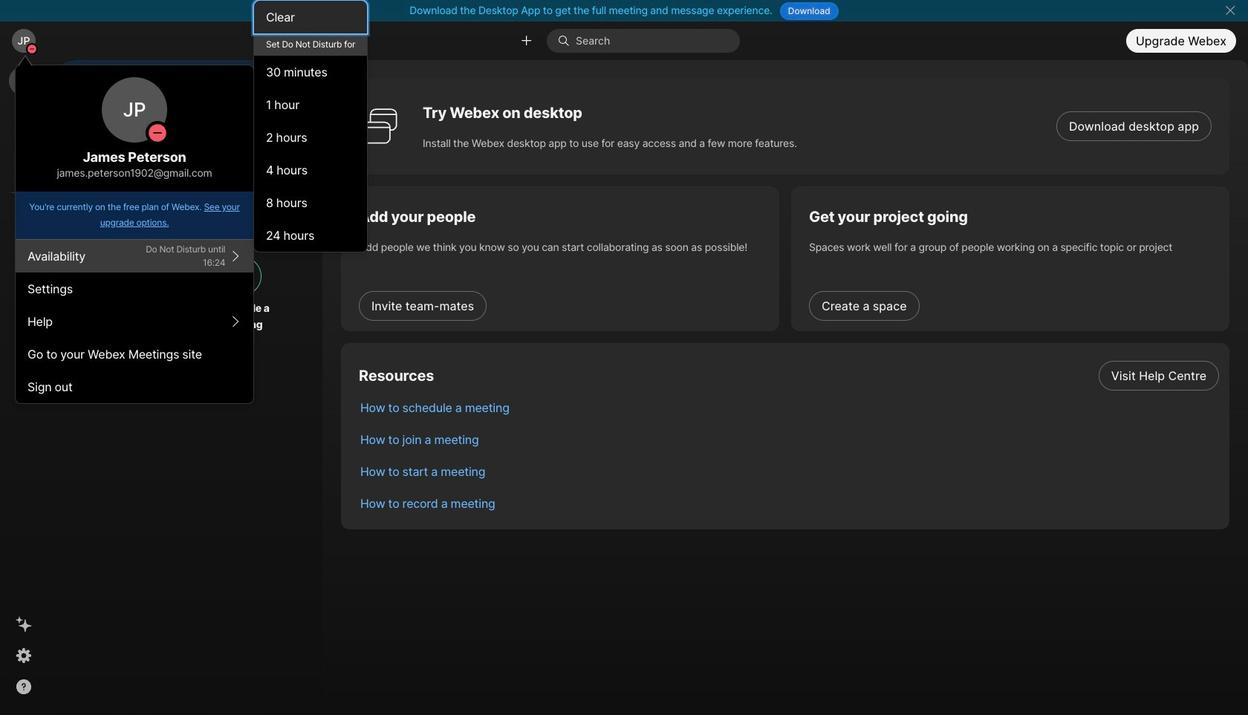 Task type: vqa. For each thing, say whether or not it's contained in the screenshot.
Two Hands High Fiving "IMAGE"
no



Task type: locate. For each thing, give the bounding box(es) containing it.
menu item
[[254, 33, 367, 56]]

arrow right_16 image
[[230, 250, 242, 262], [230, 316, 242, 328]]

1 vertical spatial arrow right_16 image
[[230, 316, 242, 328]]

1 list item from the top
[[349, 360, 1230, 392]]

sign out menu item
[[16, 371, 253, 404]]

2 list item from the top
[[349, 392, 1230, 424]]

2 arrow right_16 image from the top
[[230, 316, 242, 328]]

set do not disturb for 30 minutes menu item
[[254, 56, 367, 88]]

set status menu item
[[16, 240, 253, 273]]

settings menu item
[[16, 273, 253, 305]]

availability menu
[[254, 1, 367, 252]]

4 list item from the top
[[349, 456, 1230, 488]]

0 vertical spatial arrow right_16 image
[[230, 250, 242, 262]]

navigation
[[0, 60, 48, 716]]

arrow right_16 image inside set status menu item
[[230, 250, 242, 262]]

list item
[[349, 360, 1230, 392], [349, 392, 1230, 424], [349, 424, 1230, 456], [349, 456, 1230, 488], [349, 488, 1230, 519]]

1 arrow right_16 image from the top
[[230, 250, 242, 262]]

None text field
[[59, 214, 282, 235]]

arrow right_16 image inside help menu item
[[230, 316, 242, 328]]

set do not disturb for 1 hour menu item
[[254, 88, 367, 121]]

set do not disturb for 2 hours menu item
[[254, 121, 367, 154]]



Task type: describe. For each thing, give the bounding box(es) containing it.
set do not disturb for 8 hours menu item
[[254, 187, 367, 219]]

clear menu item
[[254, 1, 367, 33]]

cancel_16 image
[[1225, 4, 1237, 16]]

webex tab list
[[9, 66, 39, 226]]

3 list item from the top
[[349, 424, 1230, 456]]

profile settings menu menu bar
[[16, 0, 368, 404]]

help menu item
[[16, 305, 253, 338]]

go to your webex meetings site menu item
[[16, 338, 253, 371]]

set do not disturb for 24 hours menu item
[[254, 219, 367, 252]]

5 list item from the top
[[349, 488, 1230, 519]]

set do not disturb for 4 hours menu item
[[254, 154, 367, 187]]



